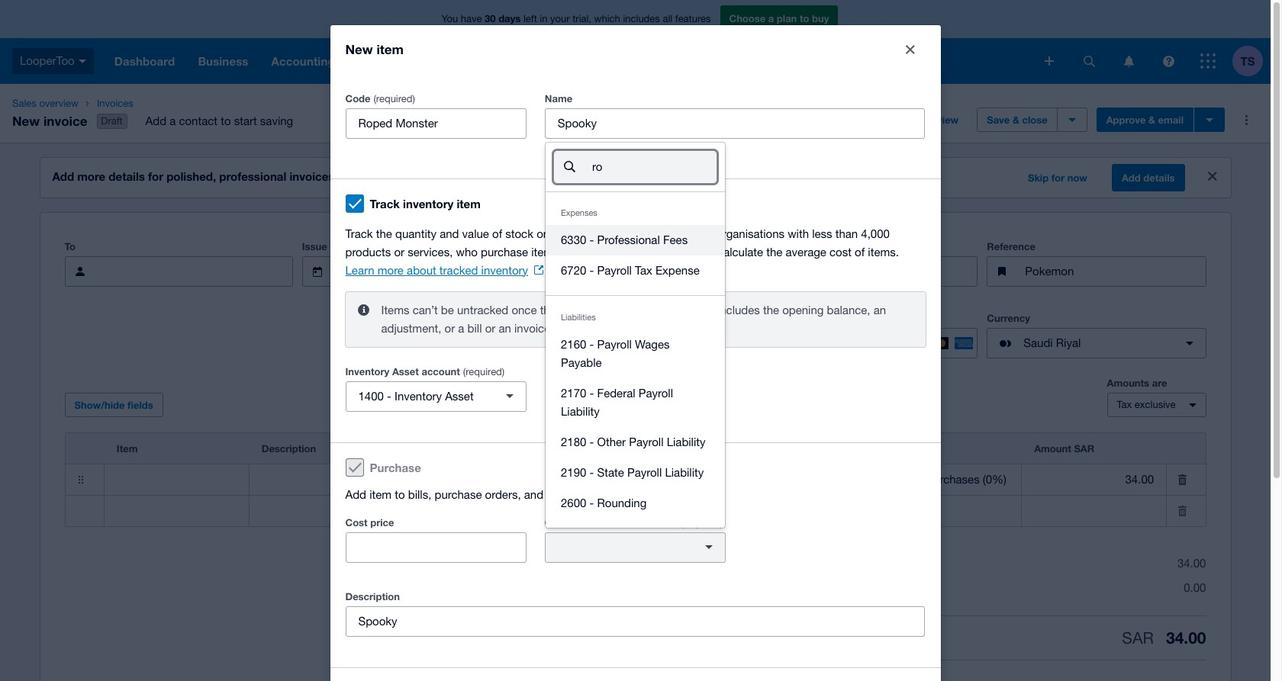 Task type: locate. For each thing, give the bounding box(es) containing it.
or for be
[[485, 322, 496, 335]]

1 horizontal spatial asset
[[445, 390, 474, 403]]

a left bill
[[458, 322, 465, 335]]

1 horizontal spatial more
[[378, 264, 404, 277]]

group containing 6330 - professional fees
[[546, 142, 726, 528]]

1 vertical spatial (required)
[[463, 366, 505, 378]]

track inside track the quantity and value of stock on hand. this option is suitable for organisations with less than 4,000 products or services, who purchase items before they are sold, and who calculate the average cost of items. learn more about tracked inventory
[[346, 227, 373, 240]]

more
[[77, 170, 106, 183], [378, 264, 404, 277]]

track the quantity and value of stock on hand. this option is suitable for organisations with less than 4,000 products or services, who purchase items before they are sold, and who calculate the average cost of items. learn more about tracked inventory
[[346, 227, 899, 277]]

add down invoice
[[52, 170, 74, 183]]

- right 6330
[[590, 233, 594, 246]]

- right 2600
[[590, 497, 594, 510]]

includes inside you have 30 days left in your trial, which includes all features
[[623, 13, 660, 25]]

cost down 2600
[[545, 517, 567, 529]]

asset down inventory asset account (required)
[[445, 390, 474, 403]]

sar inside invoice line item list element
[[1075, 443, 1095, 455]]

invoice.
[[515, 322, 554, 335]]

1 horizontal spatial for
[[700, 227, 713, 240]]

1 horizontal spatial and
[[524, 488, 544, 501]]

new down sales
[[12, 113, 40, 129]]

ts banner
[[0, 0, 1271, 84]]

add for add item to bills, purchase orders, and other purchase transactions
[[346, 488, 367, 501]]

approve & email button
[[1097, 108, 1194, 132]]

0 horizontal spatial date
[[330, 241, 351, 253]]

0 vertical spatial liability
[[561, 405, 600, 418]]

or inside track the quantity and value of stock on hand. this option is suitable for organisations with less than 4,000 products or services, who purchase items before they are sold, and who calculate the average cost of items. learn more about tracked inventory
[[394, 245, 405, 258]]

0 vertical spatial inventory
[[346, 365, 390, 378]]

they inside items can't be untracked once they appear on a transaction. this includes the opening balance, an adjustment, or a bill or an invoice.
[[540, 304, 562, 316]]

(required) right code
[[374, 93, 415, 104]]

2 horizontal spatial or
[[485, 322, 496, 335]]

a left transaction.
[[621, 304, 627, 316]]

includes
[[623, 13, 660, 25], [718, 304, 760, 316]]

1 vertical spatial description
[[346, 591, 400, 603]]

0 horizontal spatial sar
[[1075, 443, 1095, 455]]

set up online payments
[[772, 337, 900, 351]]

date for issue date
[[330, 241, 351, 253]]

inventory inside track the quantity and value of stock on hand. this option is suitable for organisations with less than 4,000 products or services, who purchase items before they are sold, and who calculate the average cost of items. learn more about tracked inventory
[[482, 264, 528, 277]]

0 vertical spatial of
[[493, 227, 503, 240]]

new item
[[346, 41, 404, 57]]

to
[[800, 12, 810, 25], [221, 115, 231, 128], [395, 488, 405, 501]]

svg image
[[1201, 53, 1216, 69], [1084, 55, 1095, 67], [1163, 55, 1175, 67], [1045, 57, 1054, 66]]

1 vertical spatial they
[[540, 304, 562, 316]]

0 horizontal spatial new
[[12, 113, 40, 129]]

add item to bills, purchase orders, and other purchase transactions
[[346, 488, 690, 501]]

1 vertical spatial more
[[378, 264, 404, 277]]

items can't be untracked once they appear on a transaction. this includes the opening balance, an adjustment, or a bill or an invoice.
[[381, 304, 887, 335]]

None field
[[545, 142, 726, 529], [510, 466, 587, 495], [588, 466, 732, 495], [1023, 466, 1167, 495], [510, 497, 587, 526], [588, 497, 732, 526], [1023, 497, 1167, 526], [545, 142, 726, 529], [510, 466, 587, 495], [588, 466, 732, 495], [1023, 466, 1167, 495], [510, 497, 587, 526], [588, 497, 732, 526], [1023, 497, 1167, 526]]

add up cost price
[[346, 488, 367, 501]]

date for due date
[[552, 241, 573, 253]]

payroll inside "2160 - payroll wages payable"
[[598, 338, 632, 351]]

on for a
[[604, 304, 617, 316]]

payments inside set up online payments popup button
[[846, 337, 900, 351]]

0 vertical spatial includes
[[623, 13, 660, 25]]

svg image
[[1124, 55, 1134, 67], [78, 59, 86, 63]]

features
[[676, 13, 711, 25]]

new inside dialog
[[346, 41, 373, 57]]

add for add more details for polished, professional invoices.
[[52, 170, 74, 183]]

to
[[65, 241, 76, 253]]

this right transaction.
[[693, 304, 715, 316]]

1 vertical spatial includes
[[718, 304, 760, 316]]

sales
[[12, 98, 36, 109]]

an right "balance,"
[[874, 304, 887, 316]]

are up "6720 - payroll tax expense"
[[623, 245, 639, 258]]

are up exclusive
[[1153, 377, 1168, 390]]

0 vertical spatial sar
[[1075, 443, 1095, 455]]

1 more date options image from the left
[[491, 257, 521, 287]]

liability down 2170
[[561, 405, 600, 418]]

0 vertical spatial item
[[377, 41, 404, 57]]

0 horizontal spatial &
[[1013, 114, 1020, 126]]

- inside button
[[590, 497, 594, 510]]

approve
[[1107, 114, 1146, 126]]

34.00
[[1178, 557, 1207, 570], [1167, 629, 1207, 648]]

0 vertical spatial the
[[376, 227, 392, 240]]

- for 2170
[[590, 387, 594, 400]]

for left "now"
[[1052, 172, 1065, 184]]

a left "plan" at the right top
[[769, 12, 774, 25]]

payroll inside 2170 - federal payroll liability
[[639, 387, 673, 400]]

0 horizontal spatial to
[[221, 115, 231, 128]]

skip for now button
[[1019, 166, 1097, 190]]

new for new invoice
[[12, 113, 40, 129]]

code
[[346, 92, 371, 104]]

inventory up quantity
[[403, 197, 454, 210]]

details
[[109, 170, 145, 183], [1144, 172, 1176, 184]]

1 horizontal spatial who
[[693, 245, 715, 258]]

account
[[422, 365, 460, 378], [640, 517, 678, 529]]

& for close
[[1013, 114, 1020, 126]]

1 cost from the left
[[346, 517, 368, 529]]

- right 2160
[[590, 338, 594, 351]]

1 vertical spatial new
[[12, 113, 40, 129]]

expenses
[[561, 208, 598, 217]]

svg image right loopertoo
[[78, 59, 86, 63]]

more down products
[[378, 264, 404, 277]]

6720 - payroll tax expense
[[561, 264, 700, 277]]

this up before
[[585, 227, 606, 240]]

now
[[1068, 172, 1088, 184]]

for inside button
[[1052, 172, 1065, 184]]

1 date from the left
[[330, 241, 351, 253]]

purchase
[[481, 245, 528, 258], [435, 488, 482, 501], [577, 488, 624, 501]]

1 vertical spatial an
[[499, 322, 511, 335]]

payroll down the 6330 - professional fees
[[598, 264, 632, 277]]

2 vertical spatial to
[[395, 488, 405, 501]]

set
[[772, 337, 790, 351]]

0 horizontal spatial or
[[394, 245, 405, 258]]

1 horizontal spatial of
[[570, 517, 579, 529]]

fields
[[128, 399, 153, 412]]

save
[[987, 114, 1010, 126]]

0 vertical spatial this
[[585, 227, 606, 240]]

0 horizontal spatial this
[[585, 227, 606, 240]]

2 horizontal spatial for
[[1052, 172, 1065, 184]]

2 horizontal spatial and
[[671, 245, 690, 258]]

payroll inside 'button'
[[628, 466, 662, 479]]

2 date from the left
[[552, 241, 573, 253]]

1 horizontal spatial on
[[604, 304, 617, 316]]

0 vertical spatial tax
[[635, 264, 653, 277]]

1 horizontal spatial payments
[[846, 337, 900, 351]]

goods
[[582, 517, 613, 529]]

0 vertical spatial they
[[598, 245, 620, 258]]

close modal image
[[895, 34, 926, 65]]

or down be
[[445, 322, 455, 335]]

0 vertical spatial new
[[346, 41, 373, 57]]

liability for 2180 - other payroll liability
[[667, 436, 706, 449]]

group
[[546, 142, 726, 528]]

which
[[595, 13, 621, 25]]

details left close image
[[1144, 172, 1176, 184]]

1400 - inventory asset
[[358, 390, 474, 403]]

0 vertical spatial inventory
[[403, 197, 454, 210]]

for right suitable
[[700, 227, 713, 240]]

to for plan
[[800, 12, 810, 25]]

1 horizontal spatial details
[[1144, 172, 1176, 184]]

who up tracked
[[456, 245, 478, 258]]

Invoice number text field
[[796, 257, 978, 286]]

of
[[493, 227, 503, 240], [855, 245, 865, 258], [570, 517, 579, 529]]

item up price
[[370, 488, 392, 501]]

be
[[441, 304, 454, 316]]

or down quantity
[[394, 245, 405, 258]]

(required) down transactions
[[681, 517, 723, 529]]

this
[[585, 227, 606, 240], [693, 304, 715, 316]]

2 cost from the left
[[545, 517, 567, 529]]

new item dialog
[[330, 25, 941, 682]]

2 vertical spatial liability
[[665, 466, 704, 479]]

0 horizontal spatial they
[[540, 304, 562, 316]]

track for track the quantity and value of stock on hand. this option is suitable for organisations with less than 4,000 products or services, who purchase items before they are sold, and who calculate the average cost of items. learn more about tracked inventory
[[346, 227, 373, 240]]

0 horizontal spatial and
[[440, 227, 459, 240]]

1 vertical spatial tax
[[1117, 399, 1133, 411]]

add right "now"
[[1122, 172, 1141, 184]]

to inside new item dialog
[[395, 488, 405, 501]]

1 horizontal spatial inventory
[[395, 390, 442, 403]]

cost
[[346, 517, 368, 529], [545, 517, 567, 529]]

item for new
[[377, 41, 404, 57]]

add left contact
[[145, 115, 166, 128]]

date down hand.
[[552, 241, 573, 253]]

0 vertical spatial account
[[422, 365, 460, 378]]

1 vertical spatial liability
[[667, 436, 706, 449]]

1 horizontal spatial &
[[1149, 114, 1156, 126]]

2600 - rounding button
[[546, 488, 726, 519]]

once
[[512, 304, 537, 316]]

currency
[[988, 312, 1031, 325]]

new up code
[[346, 41, 373, 57]]

0 vertical spatial (required)
[[374, 93, 415, 104]]

and left value
[[440, 227, 459, 240]]

0 horizontal spatial inventory
[[403, 197, 454, 210]]

0 horizontal spatial more date options image
[[491, 257, 521, 287]]

1 vertical spatial 34.00
[[1167, 629, 1207, 648]]

track up products
[[346, 227, 373, 240]]

are inside track the quantity and value of stock on hand. this option is suitable for organisations with less than 4,000 products or services, who purchase items before they are sold, and who calculate the average cost of items. learn more about tracked inventory
[[623, 245, 639, 258]]

1 horizontal spatial tax
[[890, 443, 906, 455]]

to left start
[[221, 115, 231, 128]]

an down untracked
[[499, 322, 511, 335]]

add details button
[[1112, 164, 1185, 192]]

payroll up transactions
[[628, 466, 662, 479]]

list box
[[546, 191, 726, 528]]

close button
[[1201, 164, 1225, 189]]

- inside "2160 - payroll wages payable"
[[590, 338, 594, 351]]

asset
[[392, 365, 419, 378], [445, 390, 474, 403]]

1 & from the left
[[1013, 114, 1020, 126]]

to left buy at the right of the page
[[800, 12, 810, 25]]

on for hand.
[[537, 227, 550, 240]]

2 vertical spatial and
[[524, 488, 544, 501]]

for
[[148, 170, 163, 183], [1052, 172, 1065, 184], [700, 227, 713, 240]]

cost
[[830, 245, 852, 258]]

online
[[759, 312, 789, 325]]

1 vertical spatial inventory
[[482, 264, 528, 277]]

tax for tax exclusive
[[1117, 399, 1133, 411]]

tax down sold,
[[635, 264, 653, 277]]

track
[[370, 197, 400, 210], [346, 227, 373, 240]]

on inside items can't be untracked once they appear on a transaction. this includes the opening balance, an adjustment, or a bill or an invoice.
[[604, 304, 617, 316]]

they inside track the quantity and value of stock on hand. this option is suitable for organisations with less than 4,000 products or services, who purchase items before they are sold, and who calculate the average cost of items. learn more about tracked inventory
[[598, 245, 620, 258]]

on inside track the quantity and value of stock on hand. this option is suitable for organisations with less than 4,000 products or services, who purchase items before they are sold, and who calculate the average cost of items. learn more about tracked inventory
[[537, 227, 550, 240]]

2 vertical spatial the
[[764, 304, 780, 316]]

they down option
[[598, 245, 620, 258]]

2 horizontal spatial to
[[800, 12, 810, 25]]

1 horizontal spatial description
[[346, 591, 400, 603]]

close
[[1023, 114, 1048, 126]]

the left opening
[[764, 304, 780, 316]]

inventory down inventory asset account (required)
[[395, 390, 442, 403]]

track up quantity
[[370, 197, 400, 210]]

add inside new item dialog
[[346, 488, 367, 501]]

tax inside invoice line item list element
[[890, 443, 906, 455]]

0 horizontal spatial of
[[493, 227, 503, 240]]

more date options image down organisations at the top right
[[719, 257, 750, 287]]

1 horizontal spatial they
[[598, 245, 620, 258]]

includes down calculate
[[718, 304, 760, 316]]

1 vertical spatial this
[[693, 304, 715, 316]]

or for quantity
[[394, 245, 405, 258]]

liability inside 'button'
[[665, 466, 704, 479]]

add for add a contact to start saving
[[145, 115, 166, 128]]

2 vertical spatial of
[[570, 517, 579, 529]]

details down draft
[[109, 170, 145, 183]]

account up 1400 - inventory asset popup button
[[422, 365, 460, 378]]

1 vertical spatial are
[[1153, 377, 1168, 390]]

1 vertical spatial account
[[640, 517, 678, 529]]

saudi
[[1024, 337, 1053, 350]]

1 horizontal spatial to
[[395, 488, 405, 501]]

- for 6720
[[590, 264, 594, 277]]

payroll down items can't be untracked once they appear on a transaction. this includes the opening balance, an adjustment, or a bill or an invoice.
[[598, 338, 632, 351]]

0 vertical spatial more
[[77, 170, 106, 183]]

inventory up 1400
[[346, 365, 390, 378]]

- right 6720
[[590, 264, 594, 277]]

add inside add details button
[[1122, 172, 1141, 184]]

2160 - payroll wages payable
[[561, 338, 670, 369]]

purchase down stock
[[481, 245, 528, 258]]

they
[[598, 245, 620, 258], [540, 304, 562, 316]]

tax left "rate"
[[890, 443, 906, 455]]

0 horizontal spatial details
[[109, 170, 145, 183]]

payroll up 2190 - state payroll liability 'button'
[[629, 436, 664, 449]]

1 horizontal spatial or
[[445, 322, 455, 335]]

services,
[[408, 245, 453, 258]]

svg image inside loopertoo "popup button"
[[78, 59, 86, 63]]

to inside ts banner
[[800, 12, 810, 25]]

to left bills,
[[395, 488, 405, 501]]

none text field inside invoice line item list element
[[249, 497, 509, 526]]

0 horizontal spatial cost
[[346, 517, 368, 529]]

liability inside 2170 - federal payroll liability
[[561, 405, 600, 418]]

to for contact
[[221, 115, 231, 128]]

liability up transactions
[[665, 466, 704, 479]]

0 vertical spatial description
[[262, 443, 316, 455]]

2 more date options image from the left
[[719, 257, 750, 287]]

cost of goods sold account (required)
[[545, 517, 723, 529]]

34.00 down the 0.00
[[1167, 629, 1207, 648]]

(required) down bill
[[463, 366, 505, 378]]

issue date
[[302, 241, 351, 253]]

of right cost at right
[[855, 245, 865, 258]]

on right appear at left
[[604, 304, 617, 316]]

left
[[524, 13, 537, 25]]

tax inside 'popup button'
[[1117, 399, 1133, 411]]

svg image up the approve
[[1124, 55, 1134, 67]]

and up expense
[[671, 245, 690, 258]]

includes left all
[[623, 13, 660, 25]]

the down organisations at the top right
[[767, 245, 783, 258]]

for left "polished,"
[[148, 170, 163, 183]]

None text field
[[346, 109, 526, 138], [249, 466, 509, 495], [346, 109, 526, 138], [249, 466, 509, 495]]

- for 2160
[[590, 338, 594, 351]]

the up products
[[376, 227, 392, 240]]

payroll
[[598, 264, 632, 277], [598, 338, 632, 351], [639, 387, 673, 400], [629, 436, 664, 449], [628, 466, 662, 479]]

item
[[377, 41, 404, 57], [457, 197, 481, 210], [370, 488, 392, 501]]

more down draft
[[77, 170, 106, 183]]

0 horizontal spatial (required)
[[374, 93, 415, 104]]

1 horizontal spatial (required)
[[463, 366, 505, 378]]

or
[[394, 245, 405, 258], [445, 322, 455, 335], [485, 322, 496, 335]]

this inside track the quantity and value of stock on hand. this option is suitable for organisations with less than 4,000 products or services, who purchase items before they are sold, and who calculate the average cost of items. learn more about tracked inventory
[[585, 227, 606, 240]]

a left contact
[[170, 115, 176, 128]]

1 horizontal spatial more date options image
[[719, 257, 750, 287]]

2 vertical spatial item
[[370, 488, 392, 501]]

or right bill
[[485, 322, 496, 335]]

1 horizontal spatial svg image
[[1124, 55, 1134, 67]]

0 horizontal spatial are
[[623, 245, 639, 258]]

option
[[609, 227, 642, 240]]

new
[[346, 41, 373, 57], [12, 113, 40, 129]]

date right issue
[[330, 241, 351, 253]]

0 vertical spatial on
[[537, 227, 550, 240]]

preview
[[922, 114, 959, 126]]

more date options image
[[491, 257, 521, 287], [719, 257, 750, 287]]

cost left price
[[346, 517, 368, 529]]

- right the "2190"
[[590, 466, 594, 479]]

- inside 'button'
[[590, 466, 594, 479]]

0 horizontal spatial tax
[[635, 264, 653, 277]]

tax down amounts
[[1117, 399, 1133, 411]]

overview
[[39, 98, 79, 109]]

loopertoo button
[[0, 38, 103, 84]]

2 horizontal spatial tax
[[1117, 399, 1133, 411]]

of right value
[[493, 227, 503, 240]]

invoice line item list element
[[65, 433, 1207, 528]]

1 horizontal spatial cost
[[545, 517, 567, 529]]

on up due
[[537, 227, 550, 240]]

2 & from the left
[[1149, 114, 1156, 126]]

- inside 2170 - federal payroll liability
[[590, 387, 594, 400]]

payments down "balance,"
[[846, 337, 900, 351]]

& left email
[[1149, 114, 1156, 126]]

1 vertical spatial track
[[346, 227, 373, 240]]

2600
[[561, 497, 587, 510]]

(required)
[[374, 93, 415, 104], [463, 366, 505, 378], [681, 517, 723, 529]]

asset up 1400 - inventory asset
[[392, 365, 419, 378]]

email
[[1159, 114, 1184, 126]]

approve & email
[[1107, 114, 1184, 126]]

- right 2170
[[590, 387, 594, 400]]

choose a plan to buy
[[730, 12, 830, 25]]

state
[[598, 466, 624, 479]]

purchase right bills,
[[435, 488, 482, 501]]

0 horizontal spatial on
[[537, 227, 550, 240]]

1 horizontal spatial this
[[693, 304, 715, 316]]

0 vertical spatial are
[[623, 245, 639, 258]]

item up value
[[457, 197, 481, 210]]

asset inside popup button
[[445, 390, 474, 403]]

account down transactions
[[640, 517, 678, 529]]

number
[[796, 241, 832, 253]]

more date options image down stock
[[491, 257, 521, 287]]

a inside ts banner
[[769, 12, 774, 25]]

1 horizontal spatial includes
[[718, 304, 760, 316]]

skip for now
[[1028, 172, 1088, 184]]

liability up 2190 - state payroll liability 'button'
[[667, 436, 706, 449]]

payments up the online
[[792, 312, 838, 325]]

& right save
[[1013, 114, 1020, 126]]

0 horizontal spatial inventory
[[346, 365, 390, 378]]

0 horizontal spatial payments
[[792, 312, 838, 325]]

(required) inside cost of goods sold account (required)
[[681, 517, 723, 529]]

item up code (required)
[[377, 41, 404, 57]]

1 vertical spatial to
[[221, 115, 231, 128]]

professional
[[598, 233, 660, 246]]

list box containing 6330 - professional fees
[[546, 191, 726, 528]]

2600 - rounding
[[561, 497, 647, 510]]

amounts are
[[1108, 377, 1168, 390]]

and left other
[[524, 488, 544, 501]]

- for 6330
[[590, 233, 594, 246]]

contact element
[[65, 257, 293, 287]]

Due date text field
[[567, 257, 713, 286]]

more date options image for due date
[[719, 257, 750, 287]]

description inside invoice line item list element
[[262, 443, 316, 455]]

exclusive
[[1135, 399, 1176, 411]]

1 vertical spatial of
[[855, 245, 865, 258]]

34.00 up the 0.00
[[1178, 557, 1207, 570]]

they up invoice.
[[540, 304, 562, 316]]

1 vertical spatial on
[[604, 304, 617, 316]]

- inside popup button
[[387, 390, 392, 403]]

inventory down stock
[[482, 264, 528, 277]]

invoice number
[[759, 241, 832, 253]]

of down 2600
[[570, 517, 579, 529]]

Cost price text field
[[346, 533, 526, 562]]

in
[[540, 13, 548, 25]]

payroll right federal
[[639, 387, 673, 400]]

invoices.
[[290, 170, 338, 183]]

None text field
[[249, 497, 509, 526]]

- right 1400
[[387, 390, 392, 403]]

- right 2180
[[590, 436, 594, 449]]

- for 2190
[[590, 466, 594, 479]]

- for 2180
[[590, 436, 594, 449]]

1 vertical spatial sar
[[1123, 629, 1154, 648]]

1 vertical spatial payments
[[846, 337, 900, 351]]

a
[[769, 12, 774, 25], [170, 115, 176, 128], [621, 304, 627, 316], [458, 322, 465, 335]]

stock
[[506, 227, 534, 240]]

1 horizontal spatial an
[[874, 304, 887, 316]]

who right fees
[[693, 245, 715, 258]]

0 horizontal spatial svg image
[[78, 59, 86, 63]]

code (required)
[[346, 92, 415, 104]]



Task type: vqa. For each thing, say whether or not it's contained in the screenshot.
purchase
yes



Task type: describe. For each thing, give the bounding box(es) containing it.
cost for cost price
[[346, 517, 368, 529]]

buy
[[812, 12, 830, 25]]

rounding
[[598, 497, 647, 510]]

issue
[[302, 241, 327, 253]]

- for 2600
[[590, 497, 594, 510]]

price
[[371, 517, 394, 529]]

4,000
[[862, 227, 890, 240]]

purchase down state
[[577, 488, 624, 501]]

preview button
[[890, 108, 968, 132]]

skip
[[1028, 172, 1049, 184]]

0.00
[[1184, 582, 1207, 595]]

liability for 2190 - state payroll liability
[[665, 466, 704, 479]]

2160
[[561, 338, 587, 351]]

Search text field
[[591, 152, 716, 181]]

Name text field
[[546, 109, 925, 138]]

have
[[461, 13, 482, 25]]

inventory asset account (required)
[[346, 365, 505, 378]]

account
[[745, 443, 784, 455]]

item for add
[[370, 488, 392, 501]]

add more details for polished, professional invoices.
[[52, 170, 338, 183]]

appear
[[565, 304, 601, 316]]

ts
[[1241, 54, 1256, 68]]

sales overview link
[[6, 96, 85, 111]]

tracked
[[440, 264, 478, 277]]

draft
[[101, 115, 123, 127]]

the inside items can't be untracked once they appear on a transaction. this includes the opening balance, an adjustment, or a bill or an invoice.
[[764, 304, 780, 316]]

Description text field
[[346, 607, 925, 636]]

choose
[[730, 12, 766, 25]]

adjustment,
[[381, 322, 442, 335]]

due date
[[531, 241, 573, 253]]

qty.
[[522, 443, 540, 455]]

Reference text field
[[1024, 257, 1206, 286]]

includes inside items can't be untracked once they appear on a transaction. this includes the opening balance, an adjustment, or a bill or an invoice.
[[718, 304, 760, 316]]

track inventory item
[[370, 197, 481, 210]]

Issue date text field
[[339, 257, 485, 286]]

(required) inside inventory asset account (required)
[[463, 366, 505, 378]]

invoice
[[43, 113, 87, 129]]

organisations
[[717, 227, 785, 240]]

reference
[[988, 241, 1036, 253]]

To text field
[[101, 257, 292, 286]]

amount
[[1035, 443, 1072, 455]]

0 vertical spatial and
[[440, 227, 459, 240]]

1 vertical spatial the
[[767, 245, 783, 258]]

2190 - state payroll liability button
[[546, 458, 726, 488]]

item
[[117, 443, 138, 455]]

payroll for other
[[629, 436, 664, 449]]

less
[[813, 227, 833, 240]]

you have 30 days left in your trial, which includes all features
[[442, 12, 711, 25]]

amount sar
[[1035, 443, 1095, 455]]

inventory inside 1400 - inventory asset popup button
[[395, 390, 442, 403]]

1 vertical spatial item
[[457, 197, 481, 210]]

polished,
[[167, 170, 216, 183]]

2190 - state payroll liability
[[561, 466, 704, 479]]

2180 - other payroll liability button
[[546, 427, 726, 458]]

name
[[545, 92, 573, 104]]

details inside button
[[1144, 172, 1176, 184]]

bill
[[468, 322, 482, 335]]

for inside track the quantity and value of stock on hand. this option is suitable for organisations with less than 4,000 products or services, who purchase items before they are sold, and who calculate the average cost of items. learn more about tracked inventory
[[700, 227, 713, 240]]

total
[[807, 632, 831, 645]]

balance,
[[827, 304, 871, 316]]

value
[[462, 227, 489, 240]]

this inside items can't be untracked once they appear on a transaction. this includes the opening balance, an adjustment, or a bill or an invoice.
[[693, 304, 715, 316]]

invoices link
[[91, 96, 306, 111]]

learn more about tracked inventory link
[[346, 264, 544, 277]]

6330
[[561, 233, 587, 246]]

& for email
[[1149, 114, 1156, 126]]

invoice number element
[[759, 257, 978, 287]]

more date options image for issue date
[[491, 257, 521, 287]]

calculate
[[718, 245, 764, 258]]

saving
[[260, 115, 293, 128]]

(required) inside code (required)
[[374, 93, 415, 104]]

add a contact to start saving
[[145, 115, 293, 128]]

orders,
[[485, 488, 521, 501]]

contact
[[179, 115, 218, 128]]

average
[[786, 245, 827, 258]]

add for add details
[[1122, 172, 1141, 184]]

online
[[810, 337, 843, 351]]

tax exclusive button
[[1108, 393, 1207, 418]]

add details
[[1122, 172, 1176, 184]]

1 horizontal spatial sar
[[1123, 629, 1154, 648]]

start
[[234, 115, 257, 128]]

payroll for federal
[[639, 387, 673, 400]]

0 horizontal spatial asset
[[392, 365, 419, 378]]

purchase inside track the quantity and value of stock on hand. this option is suitable for organisations with less than 4,000 products or services, who purchase items before they are sold, and who calculate the average cost of items. learn more about tracked inventory
[[481, 245, 528, 258]]

30
[[485, 12, 496, 25]]

payable
[[561, 356, 602, 369]]

days
[[499, 12, 521, 25]]

you
[[442, 13, 458, 25]]

payroll for state
[[628, 466, 662, 479]]

professional
[[219, 170, 287, 183]]

close image
[[1208, 172, 1218, 181]]

sold
[[616, 517, 637, 529]]

your
[[551, 13, 570, 25]]

learn
[[346, 264, 375, 277]]

liability for 2170 - federal payroll liability
[[561, 405, 600, 418]]

tax inside button
[[635, 264, 653, 277]]

other
[[547, 488, 573, 501]]

2170 - federal payroll liability
[[561, 387, 673, 418]]

- for 1400
[[387, 390, 392, 403]]

description inside new item dialog
[[346, 591, 400, 603]]

new for new item
[[346, 41, 373, 57]]

items
[[532, 245, 559, 258]]

1 horizontal spatial are
[[1153, 377, 1168, 390]]

transaction.
[[630, 304, 690, 316]]

1 horizontal spatial account
[[640, 517, 678, 529]]

0 horizontal spatial account
[[422, 365, 460, 378]]

items.
[[868, 245, 899, 258]]

before
[[563, 245, 595, 258]]

0 vertical spatial payments
[[792, 312, 838, 325]]

0 vertical spatial 34.00
[[1178, 557, 1207, 570]]

with
[[788, 227, 809, 240]]

can't
[[413, 304, 438, 316]]

wages
[[635, 338, 670, 351]]

tax exclusive
[[1117, 399, 1176, 411]]

amounts
[[1108, 377, 1150, 390]]

2 who from the left
[[693, 245, 715, 258]]

6330 - professional fees button
[[546, 225, 726, 255]]

track for track inventory item
[[370, 197, 400, 210]]

1 who from the left
[[456, 245, 478, 258]]

federal
[[598, 387, 636, 400]]

saudi riyal button
[[988, 328, 1207, 359]]

show/hide
[[74, 399, 125, 412]]

cost for cost of goods sold account (required)
[[545, 517, 567, 529]]

0 horizontal spatial for
[[148, 170, 163, 183]]

more inside track the quantity and value of stock on hand. this option is suitable for organisations with less than 4,000 products or services, who purchase items before they are sold, and who calculate the average cost of items. learn more about tracked inventory
[[378, 264, 404, 277]]

sales overview
[[12, 98, 79, 109]]

transactions
[[627, 488, 690, 501]]

2170 - federal payroll liability button
[[546, 378, 726, 427]]

purchase
[[370, 461, 421, 475]]

fees
[[663, 233, 688, 246]]

tax for tax rate
[[890, 443, 906, 455]]

than
[[836, 227, 858, 240]]

0 vertical spatial an
[[874, 304, 887, 316]]

show/hide fields button
[[65, 393, 163, 418]]

loopertoo
[[20, 54, 75, 67]]



